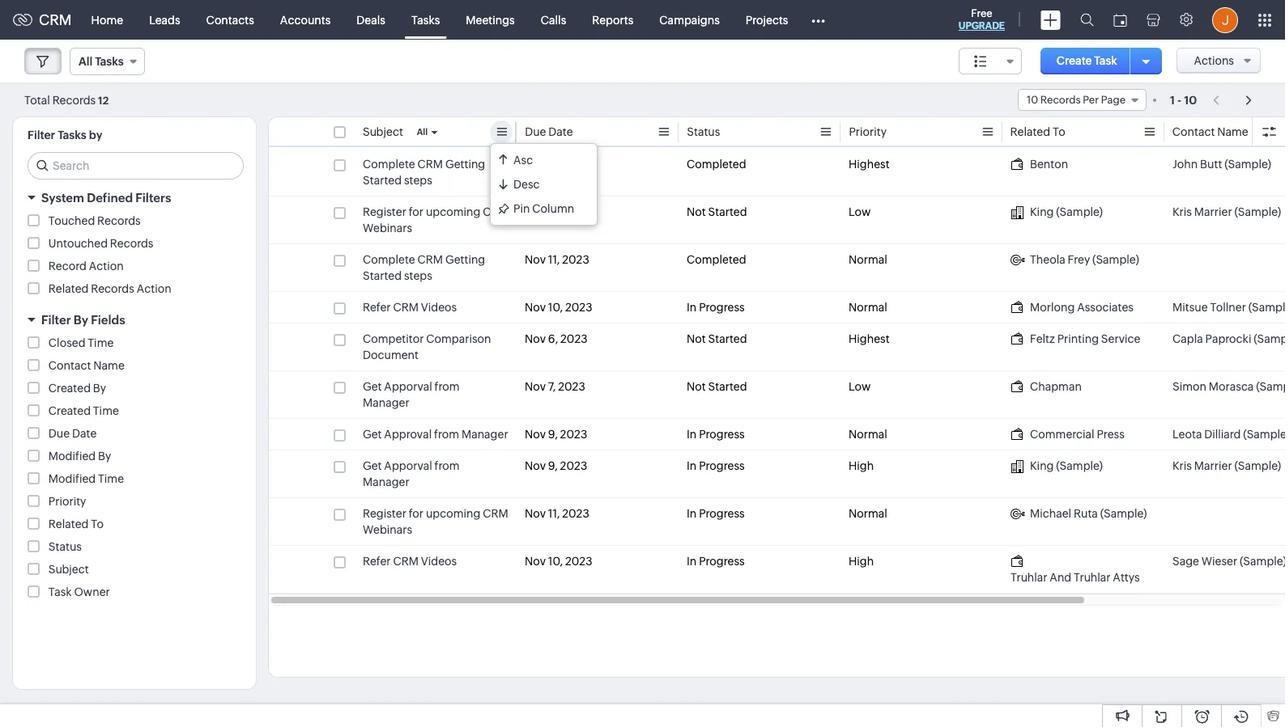 Task type: vqa. For each thing, say whether or not it's contained in the screenshot.
company email city lead name *
no



Task type: locate. For each thing, give the bounding box(es) containing it.
due up asc
[[525, 126, 546, 138]]

1 vertical spatial modified
[[48, 473, 96, 486]]

0 vertical spatial steps
[[404, 174, 432, 187]]

refer crm videos
[[363, 301, 457, 314], [363, 555, 457, 568]]

getting left asc
[[445, 158, 485, 171]]

kris down the leota
[[1172, 460, 1192, 473]]

2 vertical spatial from
[[434, 460, 460, 473]]

2 10, from the top
[[548, 555, 563, 568]]

profile element
[[1202, 0, 1248, 39]]

1 vertical spatial due
[[48, 428, 70, 440]]

kris marrier (sample) link down leota dilliard (sample
[[1172, 458, 1281, 475]]

all for all
[[417, 127, 428, 137]]

1 vertical spatial tasks
[[95, 55, 124, 68]]

free
[[971, 7, 992, 19]]

complete crm getting started steps link for nov 11, 2023
[[363, 252, 509, 284]]

1 vertical spatial videos
[[421, 555, 457, 568]]

size image
[[974, 54, 987, 69]]

2 apporval from the top
[[384, 460, 432, 473]]

0 horizontal spatial priority
[[48, 496, 86, 509]]

(sample) down commercial press
[[1056, 460, 1103, 473]]

(sample) up frey
[[1056, 206, 1103, 219]]

modified for modified by
[[48, 450, 96, 463]]

time for modified time
[[98, 473, 124, 486]]

marrier for low
[[1194, 206, 1232, 219]]

due date up asc
[[525, 126, 573, 138]]

closed time
[[48, 337, 114, 350]]

0 vertical spatial name
[[1217, 126, 1249, 138]]

attys
[[1113, 572, 1140, 585]]

1 vertical spatial register for upcoming crm webinars
[[363, 508, 508, 537]]

0 vertical spatial created
[[48, 382, 91, 395]]

2023 for morlong associates link
[[565, 301, 592, 314]]

system defined filters button
[[13, 184, 256, 212]]

0 vertical spatial task
[[1094, 54, 1117, 67]]

nov 9, 2023
[[525, 428, 587, 441], [525, 460, 587, 473]]

1 register for upcoming crm webinars from the top
[[363, 206, 508, 235]]

1 upcoming from the top
[[426, 206, 480, 219]]

tasks
[[411, 13, 440, 26], [95, 55, 124, 68], [58, 129, 86, 142]]

michael
[[1030, 508, 1071, 521]]

leota dilliard (sample link
[[1172, 427, 1285, 443]]

1 nov 11, 2023 from the top
[[525, 253, 589, 266]]

0 horizontal spatial contact name
[[48, 360, 125, 372]]

in progress for michael
[[687, 508, 745, 521]]

contact down closed in the top of the page
[[48, 360, 91, 372]]

tasks up '12'
[[95, 55, 124, 68]]

records left the per
[[1040, 94, 1081, 106]]

4 in progress from the top
[[687, 508, 745, 521]]

1 nov 9, 2023 from the top
[[525, 428, 587, 441]]

simon
[[1172, 381, 1207, 394]]

2 get apporval from manager link from the top
[[363, 458, 509, 491]]

not started for nov 8, 2023
[[687, 206, 747, 219]]

row group
[[269, 149, 1285, 594]]

related up 'benton' link at top right
[[1011, 126, 1051, 138]]

2 kris marrier (sample) link from the top
[[1172, 458, 1281, 475]]

1 vertical spatial kris marrier (sample)
[[1172, 460, 1281, 473]]

2 vertical spatial get
[[363, 460, 382, 473]]

5 in from the top
[[687, 555, 697, 568]]

1 vertical spatial due date
[[48, 428, 97, 440]]

1 get apporval from manager from the top
[[363, 381, 460, 410]]

filter up closed in the top of the page
[[41, 313, 71, 327]]

3 get from the top
[[363, 460, 382, 473]]

(samp right morasca
[[1256, 381, 1285, 394]]

1 completed from the top
[[687, 158, 746, 171]]

1 kris marrier (sample) link from the top
[[1172, 204, 1281, 220]]

get apporval from manager link down get approval from manager link
[[363, 458, 509, 491]]

nov for 'benton' link at top right
[[525, 158, 546, 171]]

tasks right deals link
[[411, 13, 440, 26]]

1 steps from the top
[[404, 174, 432, 187]]

2 getting from the top
[[445, 253, 485, 266]]

date
[[548, 126, 573, 138], [72, 428, 97, 440]]

complete
[[363, 158, 415, 171], [363, 253, 415, 266]]

related records action
[[48, 283, 171, 296]]

Search text field
[[28, 153, 243, 179]]

1 vertical spatial upcoming
[[426, 508, 480, 521]]

king down commercial
[[1030, 460, 1054, 473]]

1 complete crm getting started steps link from the top
[[363, 156, 509, 189]]

to up benton
[[1053, 126, 1066, 138]]

1 vertical spatial 9,
[[548, 460, 558, 473]]

10 left the per
[[1027, 94, 1038, 106]]

(sample) inside the michael ruta (sample) link
[[1100, 508, 1147, 521]]

normal
[[849, 253, 887, 266], [849, 301, 887, 314], [849, 428, 887, 441], [849, 508, 887, 521]]

2 11, from the top
[[548, 508, 560, 521]]

1 nov 8, 2023 from the top
[[525, 158, 587, 171]]

king (sample) link down benton
[[1011, 204, 1103, 220]]

created for created time
[[48, 405, 91, 418]]

0 horizontal spatial all
[[79, 55, 93, 68]]

0 vertical spatial king (sample)
[[1030, 206, 1103, 219]]

completed
[[687, 158, 746, 171], [687, 253, 746, 266]]

9, for get approval from manager
[[548, 428, 558, 441]]

records inside field
[[1040, 94, 1081, 106]]

date down created time
[[72, 428, 97, 440]]

not for nov 8, 2023
[[687, 206, 706, 219]]

1 8, from the top
[[548, 158, 558, 171]]

get for low
[[363, 381, 382, 394]]

1 normal from the top
[[849, 253, 887, 266]]

5 progress from the top
[[699, 555, 745, 568]]

contact name up butt
[[1172, 126, 1249, 138]]

low for king (sample)
[[849, 206, 871, 219]]

records for related
[[91, 283, 134, 296]]

complete for nov 8, 2023
[[363, 158, 415, 171]]

manager for low
[[363, 397, 409, 410]]

0 horizontal spatial due
[[48, 428, 70, 440]]

task left the 'owner'
[[48, 586, 72, 599]]

1 nov from the top
[[525, 158, 546, 171]]

kris for low
[[1172, 206, 1192, 219]]

due date up modified by
[[48, 428, 97, 440]]

progress for truhlar and truhlar attys
[[699, 555, 745, 568]]

highest
[[849, 158, 890, 171], [849, 333, 890, 346]]

1 vertical spatial contact
[[48, 360, 91, 372]]

manager right approval
[[461, 428, 508, 441]]

0 vertical spatial upcoming
[[426, 206, 480, 219]]

1 highest from the top
[[849, 158, 890, 171]]

1 vertical spatial highest
[[849, 333, 890, 346]]

4 nov from the top
[[525, 301, 546, 314]]

kris marrier (sample) for low
[[1172, 206, 1281, 219]]

1 vertical spatial nov 10, 2023
[[525, 555, 592, 568]]

2 nov 10, 2023 from the top
[[525, 555, 592, 568]]

kris down 'john'
[[1172, 206, 1192, 219]]

records down defined
[[97, 215, 141, 228]]

related to down modified time
[[48, 518, 104, 531]]

crm link
[[13, 11, 72, 28]]

benton link
[[1011, 156, 1068, 172]]

0 vertical spatial getting
[[445, 158, 485, 171]]

time for closed time
[[88, 337, 114, 350]]

0 vertical spatial not started
[[687, 206, 747, 219]]

1 - 10
[[1170, 94, 1197, 106]]

1 high from the top
[[849, 460, 874, 473]]

1 nov 10, 2023 from the top
[[525, 301, 592, 314]]

0 vertical spatial contact name
[[1172, 126, 1249, 138]]

3 in progress from the top
[[687, 460, 745, 473]]

2 in progress from the top
[[687, 428, 745, 441]]

1 vertical spatial webinars
[[363, 524, 412, 537]]

2 progress from the top
[[699, 428, 745, 441]]

manager down approval
[[363, 476, 409, 489]]

1 vertical spatial register for upcoming crm webinars link
[[363, 506, 509, 538]]

1 vertical spatial related to
[[48, 518, 104, 531]]

task right create
[[1094, 54, 1117, 67]]

created up created time
[[48, 382, 91, 395]]

records up fields
[[91, 283, 134, 296]]

tasks inside field
[[95, 55, 124, 68]]

1 vertical spatial high
[[849, 555, 874, 568]]

upgrade
[[959, 20, 1005, 32]]

started for comparison
[[708, 333, 747, 346]]

2 webinars from the top
[[363, 524, 412, 537]]

0 vertical spatial highest
[[849, 158, 890, 171]]

2023
[[560, 158, 587, 171], [560, 206, 587, 219], [562, 253, 589, 266], [565, 301, 592, 314], [560, 333, 588, 346], [558, 381, 585, 394], [560, 428, 587, 441], [560, 460, 587, 473], [562, 508, 589, 521], [565, 555, 592, 568]]

2 get from the top
[[363, 428, 382, 441]]

1 get from the top
[[363, 381, 382, 394]]

0 vertical spatial manager
[[363, 397, 409, 410]]

1 progress from the top
[[699, 301, 745, 314]]

1 horizontal spatial action
[[137, 283, 171, 296]]

completed for nov 8, 2023
[[687, 158, 746, 171]]

action
[[89, 260, 124, 273], [137, 283, 171, 296]]

get apporval from manager up approval
[[363, 381, 460, 410]]

1 vertical spatial getting
[[445, 253, 485, 266]]

0 vertical spatial kris marrier (sample)
[[1172, 206, 1281, 219]]

nov 8, 2023 for complete crm getting started steps
[[525, 158, 587, 171]]

1 refer from the top
[[363, 301, 391, 314]]

by
[[74, 313, 88, 327], [93, 382, 106, 395], [98, 450, 111, 463]]

tollner
[[1210, 301, 1246, 314]]

contact up 'john'
[[1172, 126, 1215, 138]]

0 horizontal spatial status
[[48, 541, 82, 554]]

nov 8, 2023 up desc
[[525, 158, 587, 171]]

kris marrier (sample) down leota dilliard (sample
[[1172, 460, 1281, 473]]

12
[[98, 94, 109, 106]]

0 vertical spatial nov 10, 2023
[[525, 301, 592, 314]]

get apporval from manager down approval
[[363, 460, 460, 489]]

0 horizontal spatial truhlar
[[1011, 572, 1047, 585]]

2 vertical spatial by
[[98, 450, 111, 463]]

videos
[[421, 301, 457, 314], [421, 555, 457, 568]]

complete crm getting started steps for nov 11, 2023
[[363, 253, 485, 283]]

2 created from the top
[[48, 405, 91, 418]]

2 in from the top
[[687, 428, 697, 441]]

in progress for truhlar
[[687, 555, 745, 568]]

high
[[849, 460, 874, 473], [849, 555, 874, 568]]

modified by
[[48, 450, 111, 463]]

videos for high
[[421, 555, 457, 568]]

in for king (sample)
[[687, 460, 697, 473]]

3 not started from the top
[[687, 381, 747, 394]]

1 webinars from the top
[[363, 222, 412, 235]]

name down closed time
[[93, 360, 125, 372]]

system defined filters
[[41, 191, 171, 205]]

3 progress from the top
[[699, 460, 745, 473]]

king (sample) for low
[[1030, 206, 1103, 219]]

2 not started from the top
[[687, 333, 747, 346]]

0 vertical spatial due
[[525, 126, 546, 138]]

contact name down closed time
[[48, 360, 125, 372]]

2 marrier from the top
[[1194, 460, 1232, 473]]

1 vertical spatial contact name
[[48, 360, 125, 372]]

task
[[1094, 54, 1117, 67], [48, 586, 72, 599]]

(sample) right ruta at right
[[1100, 508, 1147, 521]]

from for normal
[[434, 428, 459, 441]]

michael ruta (sample)
[[1030, 508, 1147, 521]]

records down touched records
[[110, 237, 153, 250]]

nov 8, 2023
[[525, 158, 587, 171], [525, 206, 587, 219]]

due up modified by
[[48, 428, 70, 440]]

king down 'benton' link at top right
[[1030, 206, 1054, 219]]

2 from from the top
[[434, 428, 459, 441]]

get down document
[[363, 381, 382, 394]]

1 horizontal spatial contact name
[[1172, 126, 1249, 138]]

2 register from the top
[[363, 508, 406, 521]]

2 complete crm getting started steps link from the top
[[363, 252, 509, 284]]

apporval
[[384, 381, 432, 394], [384, 460, 432, 473]]

2 kris marrier (sample) from the top
[[1172, 460, 1281, 473]]

0 vertical spatial nov 8, 2023
[[525, 158, 587, 171]]

11, for complete crm getting started steps
[[548, 253, 560, 266]]

1 register for upcoming crm webinars link from the top
[[363, 204, 509, 236]]

2 king (sample) from the top
[[1030, 460, 1103, 473]]

by up modified time
[[98, 450, 111, 463]]

3 not from the top
[[687, 381, 706, 394]]

by up closed time
[[74, 313, 88, 327]]

1 getting from the top
[[445, 158, 485, 171]]

1 horizontal spatial tasks
[[95, 55, 124, 68]]

not started for nov 7, 2023
[[687, 381, 747, 394]]

1 vertical spatial by
[[93, 382, 106, 395]]

apporval down approval
[[384, 460, 432, 473]]

1 vertical spatial king (sample)
[[1030, 460, 1103, 473]]

upcoming
[[426, 206, 480, 219], [426, 508, 480, 521]]

modified for modified time
[[48, 473, 96, 486]]

kris marrier (sample) down john butt (sample)
[[1172, 206, 1281, 219]]

0 vertical spatial apporval
[[384, 381, 432, 394]]

1 not started from the top
[[687, 206, 747, 219]]

projects
[[746, 13, 788, 26]]

completed for nov 11, 2023
[[687, 253, 746, 266]]

2 complete crm getting started steps from the top
[[363, 253, 485, 283]]

5 nov from the top
[[525, 333, 546, 346]]

(samp down (sampl at the right top
[[1254, 333, 1285, 346]]

not for nov 7, 2023
[[687, 381, 706, 394]]

all
[[79, 55, 93, 68], [417, 127, 428, 137]]

time down 'created by'
[[93, 405, 119, 418]]

service
[[1101, 333, 1140, 346]]

defined
[[87, 191, 133, 205]]

2 king (sample) link from the top
[[1011, 458, 1103, 475]]

(sample)
[[1224, 158, 1271, 171], [1056, 206, 1103, 219], [1234, 206, 1281, 219], [1092, 253, 1139, 266], [1056, 460, 1103, 473], [1234, 460, 1281, 473], [1100, 508, 1147, 521], [1240, 555, 1285, 568]]

0 vertical spatial completed
[[687, 158, 746, 171]]

sage wieser (sample) link
[[1172, 554, 1285, 570]]

1 get apporval from manager link from the top
[[363, 379, 509, 411]]

2 register for upcoming crm webinars from the top
[[363, 508, 508, 537]]

Other Modules field
[[801, 7, 836, 33]]

1 vertical spatial refer crm videos link
[[363, 554, 457, 570]]

1 vertical spatial steps
[[404, 270, 432, 283]]

1 horizontal spatial date
[[548, 126, 573, 138]]

0 vertical spatial related to
[[1011, 126, 1066, 138]]

manager
[[363, 397, 409, 410], [461, 428, 508, 441], [363, 476, 409, 489]]

0 vertical spatial webinars
[[363, 222, 412, 235]]

1 vertical spatial marrier
[[1194, 460, 1232, 473]]

capla paprocki (samp
[[1172, 333, 1285, 346]]

get left approval
[[363, 428, 382, 441]]

press
[[1097, 428, 1125, 441]]

9,
[[548, 428, 558, 441], [548, 460, 558, 473]]

1 king (sample) link from the top
[[1011, 204, 1103, 220]]

steps for nov 11, 2023
[[404, 270, 432, 283]]

1 vertical spatial from
[[434, 428, 459, 441]]

created
[[48, 382, 91, 395], [48, 405, 91, 418]]

(sample
[[1243, 428, 1285, 441]]

apporval down document
[[384, 381, 432, 394]]

1 horizontal spatial subject
[[363, 126, 403, 138]]

7 nov from the top
[[525, 428, 546, 441]]

webinars
[[363, 222, 412, 235], [363, 524, 412, 537]]

0 vertical spatial subject
[[363, 126, 403, 138]]

1 11, from the top
[[548, 253, 560, 266]]

webinars for nov 11, 2023
[[363, 524, 412, 537]]

1 vertical spatial 10,
[[548, 555, 563, 568]]

(sample) down john butt (sample)
[[1234, 206, 1281, 219]]

(sample) right butt
[[1224, 158, 1271, 171]]

1 vertical spatial filter
[[41, 313, 71, 327]]

complete crm getting started steps link
[[363, 156, 509, 189], [363, 252, 509, 284]]

tasks left by on the top of the page
[[58, 129, 86, 142]]

name up john butt (sample) link
[[1217, 126, 1249, 138]]

getting for nov 8, 2023
[[445, 158, 485, 171]]

2 modified from the top
[[48, 473, 96, 486]]

marrier down butt
[[1194, 206, 1232, 219]]

king for low
[[1030, 206, 1054, 219]]

2023 for chapman link
[[558, 381, 585, 394]]

action up filter by fields dropdown button
[[137, 283, 171, 296]]

1 register from the top
[[363, 206, 406, 219]]

(samp inside capla paprocki (samp link
[[1254, 333, 1285, 346]]

1 refer crm videos link from the top
[[363, 300, 457, 316]]

by inside dropdown button
[[74, 313, 88, 327]]

(sampl
[[1248, 301, 1285, 314]]

touched
[[48, 215, 95, 228]]

1 created from the top
[[48, 382, 91, 395]]

0 vertical spatial high
[[849, 460, 874, 473]]

None field
[[959, 48, 1022, 74]]

records left '12'
[[52, 94, 96, 106]]

fields
[[91, 313, 125, 327]]

getting for nov 11, 2023
[[445, 253, 485, 266]]

1 horizontal spatial due
[[525, 126, 546, 138]]

get apporval from manager for nov 7, 2023
[[363, 381, 460, 410]]

king (sample) link down commercial
[[1011, 458, 1103, 475]]

date up column
[[548, 126, 573, 138]]

(sample) right wieser
[[1240, 555, 1285, 568]]

truhlar right and
[[1074, 572, 1111, 585]]

filter for filter by fields
[[41, 313, 71, 327]]

kris marrier (sample)
[[1172, 206, 1281, 219], [1172, 460, 1281, 473]]

register for nov 11, 2023
[[363, 508, 406, 521]]

(samp
[[1254, 333, 1285, 346], [1256, 381, 1285, 394]]

from for high
[[434, 460, 460, 473]]

1 vertical spatial for
[[409, 508, 424, 521]]

actions
[[1194, 54, 1234, 67]]

king (sample) down commercial press link
[[1030, 460, 1103, 473]]

1 vertical spatial date
[[72, 428, 97, 440]]

8, right pin
[[548, 206, 558, 219]]

0 vertical spatial low
[[849, 206, 871, 219]]

1 horizontal spatial truhlar
[[1074, 572, 1111, 585]]

6 nov from the top
[[525, 381, 546, 394]]

2 for from the top
[[409, 508, 424, 521]]

0 vertical spatial filter
[[28, 129, 55, 142]]

1 kris from the top
[[1172, 206, 1192, 219]]

highest for not started
[[849, 333, 890, 346]]

apporval for nov 7, 2023
[[384, 381, 432, 394]]

leads link
[[136, 0, 193, 39]]

2 complete from the top
[[363, 253, 415, 266]]

0 vertical spatial from
[[434, 381, 460, 394]]

0 vertical spatial time
[[88, 337, 114, 350]]

related down record
[[48, 283, 89, 296]]

1 horizontal spatial all
[[417, 127, 428, 137]]

2 steps from the top
[[404, 270, 432, 283]]

leads
[[149, 13, 180, 26]]

due
[[525, 126, 546, 138], [48, 428, 70, 440]]

from right approval
[[434, 428, 459, 441]]

marrier down dilliard
[[1194, 460, 1232, 473]]

nov 8, 2023 down desc
[[525, 206, 587, 219]]

1 vertical spatial manager
[[461, 428, 508, 441]]

0 vertical spatial register
[[363, 206, 406, 219]]

kris marrier (sample) link down john butt (sample)
[[1172, 204, 1281, 220]]

crm
[[39, 11, 72, 28], [417, 158, 443, 171], [483, 206, 508, 219], [417, 253, 443, 266], [393, 301, 419, 314], [483, 508, 508, 521], [393, 555, 419, 568]]

0 vertical spatial not
[[687, 206, 706, 219]]

(sample) inside theola frey (sample) link
[[1092, 253, 1139, 266]]

0 vertical spatial to
[[1053, 126, 1066, 138]]

get down get approval from manager link
[[363, 460, 382, 473]]

modified up modified time
[[48, 450, 96, 463]]

1 apporval from the top
[[384, 381, 432, 394]]

time down fields
[[88, 337, 114, 350]]

nov 10, 2023
[[525, 301, 592, 314], [525, 555, 592, 568]]

2 get apporval from manager from the top
[[363, 460, 460, 489]]

4 progress from the top
[[699, 508, 745, 521]]

low for chapman
[[849, 381, 871, 394]]

filter
[[28, 129, 55, 142], [41, 313, 71, 327]]

status
[[687, 126, 720, 138], [48, 541, 82, 554]]

2 register for upcoming crm webinars link from the top
[[363, 506, 509, 538]]

manager for normal
[[461, 428, 508, 441]]

get apporval from manager for nov 9, 2023
[[363, 460, 460, 489]]

action up "related records action"
[[89, 260, 124, 273]]

manager inside get approval from manager link
[[461, 428, 508, 441]]

0 vertical spatial nov 11, 2023
[[525, 253, 589, 266]]

2 normal from the top
[[849, 301, 887, 314]]

10 Records Per Page field
[[1018, 89, 1147, 111]]

0 vertical spatial get apporval from manager link
[[363, 379, 509, 411]]

0 horizontal spatial subject
[[48, 564, 89, 577]]

not started
[[687, 206, 747, 219], [687, 333, 747, 346], [687, 381, 747, 394]]

(samp inside "simon morasca (samp" link
[[1256, 381, 1285, 394]]

normal for morlong associates
[[849, 301, 887, 314]]

10 right - at the right
[[1184, 94, 1197, 106]]

related down modified time
[[48, 518, 89, 531]]

(sample) right frey
[[1092, 253, 1139, 266]]

created for created by
[[48, 382, 91, 395]]

approval
[[384, 428, 432, 441]]

filter down total
[[28, 129, 55, 142]]

1 not from the top
[[687, 206, 706, 219]]

by up created time
[[93, 382, 106, 395]]

1 10, from the top
[[548, 301, 563, 314]]

nov for the michael ruta (sample) link
[[525, 508, 546, 521]]

from
[[434, 381, 460, 394], [434, 428, 459, 441], [434, 460, 460, 473]]

to down modified time
[[91, 518, 104, 531]]

all inside field
[[79, 55, 93, 68]]

time down modified by
[[98, 473, 124, 486]]

0 vertical spatial all
[[79, 55, 93, 68]]

task inside button
[[1094, 54, 1117, 67]]

1 complete crm getting started steps from the top
[[363, 158, 485, 187]]

1 vertical spatial kris
[[1172, 460, 1192, 473]]

truhlar left and
[[1011, 572, 1047, 585]]

refer crm videos for normal
[[363, 301, 457, 314]]

in progress for commercial
[[687, 428, 745, 441]]

not started for nov 6, 2023
[[687, 333, 747, 346]]

from down competitor comparison document link
[[434, 381, 460, 394]]

system
[[41, 191, 84, 205]]

1 videos from the top
[[421, 301, 457, 314]]

1 vertical spatial register
[[363, 508, 406, 521]]

1 9, from the top
[[548, 428, 558, 441]]

marrier
[[1194, 206, 1232, 219], [1194, 460, 1232, 473]]

from down get approval from manager link
[[434, 460, 460, 473]]

8, for complete crm getting started steps
[[548, 158, 558, 171]]

name
[[1217, 126, 1249, 138], [93, 360, 125, 372]]

king (sample) up theola frey (sample) link
[[1030, 206, 1103, 219]]

register for upcoming crm webinars link
[[363, 204, 509, 236], [363, 506, 509, 538]]

2 refer crm videos link from the top
[[363, 554, 457, 570]]

filter inside dropdown button
[[41, 313, 71, 327]]

9 nov from the top
[[525, 508, 546, 521]]

modified down modified by
[[48, 473, 96, 486]]

nov 10, 2023 for normal
[[525, 301, 592, 314]]

normal for commercial press
[[849, 428, 887, 441]]

1 vertical spatial created
[[48, 405, 91, 418]]

search element
[[1070, 0, 1104, 40]]

0 vertical spatial nov 9, 2023
[[525, 428, 587, 441]]

nov for feltz printing service link
[[525, 333, 546, 346]]

0 vertical spatial action
[[89, 260, 124, 273]]

get apporval from manager link up get approval from manager
[[363, 379, 509, 411]]

create menu element
[[1031, 0, 1070, 39]]

2 nov 8, 2023 from the top
[[525, 206, 587, 219]]

1 refer crm videos from the top
[[363, 301, 457, 314]]

0 horizontal spatial contact
[[48, 360, 91, 372]]

kris marrier (sample) for high
[[1172, 460, 1281, 473]]

(samp for capla paprocki (samp
[[1254, 333, 1285, 346]]

started
[[363, 174, 402, 187], [708, 206, 747, 219], [363, 270, 402, 283], [708, 333, 747, 346], [708, 381, 747, 394]]

2023 for the michael ruta (sample) link
[[562, 508, 589, 521]]

0 vertical spatial (samp
[[1254, 333, 1285, 346]]

3 from from the top
[[434, 460, 460, 473]]

2 kris from the top
[[1172, 460, 1192, 473]]

10 nov from the top
[[525, 555, 546, 568]]

nov for chapman link
[[525, 381, 546, 394]]

8, right asc
[[548, 158, 558, 171]]

4 in from the top
[[687, 508, 697, 521]]

progress for king (sample)
[[699, 460, 745, 473]]

getting up comparison
[[445, 253, 485, 266]]

created down 'created by'
[[48, 405, 91, 418]]

1 in from the top
[[687, 301, 697, 314]]

1 vertical spatial king
[[1030, 460, 1054, 473]]

nov for theola frey (sample) link
[[525, 253, 546, 266]]

filter tasks by
[[28, 129, 102, 142]]

2 highest from the top
[[849, 333, 890, 346]]

2 nov 11, 2023 from the top
[[525, 508, 589, 521]]

0 vertical spatial complete
[[363, 158, 415, 171]]

touched records
[[48, 215, 141, 228]]

5 in progress from the top
[[687, 555, 745, 568]]

reports link
[[579, 0, 646, 39]]

commercial press
[[1030, 428, 1125, 441]]

king for high
[[1030, 460, 1054, 473]]

2 vertical spatial tasks
[[58, 129, 86, 142]]

progress for michael ruta (sample)
[[699, 508, 745, 521]]

2 9, from the top
[[548, 460, 558, 473]]

1 king from the top
[[1030, 206, 1054, 219]]

1 low from the top
[[849, 206, 871, 219]]

1 from from the top
[[434, 381, 460, 394]]

1 vertical spatial completed
[[687, 253, 746, 266]]

kris for high
[[1172, 460, 1192, 473]]

2 8, from the top
[[548, 206, 558, 219]]

2 refer from the top
[[363, 555, 391, 568]]

videos for normal
[[421, 301, 457, 314]]

capla
[[1172, 333, 1203, 346]]

1 in progress from the top
[[687, 301, 745, 314]]

1 vertical spatial get apporval from manager link
[[363, 458, 509, 491]]

filter for filter tasks by
[[28, 129, 55, 142]]

1 horizontal spatial task
[[1094, 54, 1117, 67]]

1 vertical spatial all
[[417, 127, 428, 137]]

0 vertical spatial contact
[[1172, 126, 1215, 138]]

in
[[687, 301, 697, 314], [687, 428, 697, 441], [687, 460, 697, 473], [687, 508, 697, 521], [687, 555, 697, 568]]

manager up approval
[[363, 397, 409, 410]]

related to up 'benton' link at top right
[[1011, 126, 1066, 138]]

high for king (sample)
[[849, 460, 874, 473]]

nov 8, 2023 for register for upcoming crm webinars
[[525, 206, 587, 219]]



Task type: describe. For each thing, give the bounding box(es) containing it.
chapman
[[1030, 381, 1082, 394]]

king (sample) link for high
[[1011, 458, 1103, 475]]

refer for high
[[363, 555, 391, 568]]

get approval from manager
[[363, 428, 508, 441]]

1 vertical spatial to
[[91, 518, 104, 531]]

leota
[[1172, 428, 1202, 441]]

accounts link
[[267, 0, 344, 39]]

0 vertical spatial status
[[687, 126, 720, 138]]

progress for commercial press
[[699, 428, 745, 441]]

complete crm getting started steps link for nov 8, 2023
[[363, 156, 509, 189]]

1 vertical spatial action
[[137, 283, 171, 296]]

get approval from manager link
[[363, 427, 508, 443]]

1 vertical spatial status
[[48, 541, 82, 554]]

2 vertical spatial related
[[48, 518, 89, 531]]

in for michael ruta (sample)
[[687, 508, 697, 521]]

created by
[[48, 382, 106, 395]]

10, for high
[[548, 555, 563, 568]]

tasks link
[[398, 0, 453, 39]]

feltz printing service
[[1030, 333, 1140, 346]]

records for untouched
[[110, 237, 153, 250]]

nov 7, 2023
[[525, 381, 585, 394]]

in for truhlar and truhlar attys
[[687, 555, 697, 568]]

(sample) down (sample
[[1234, 460, 1281, 473]]

accounts
[[280, 13, 331, 26]]

nov for truhlar and truhlar attys link
[[525, 555, 546, 568]]

record action
[[48, 260, 124, 273]]

get for normal
[[363, 428, 382, 441]]

9, for get apporval from manager
[[548, 460, 558, 473]]

0 horizontal spatial name
[[93, 360, 125, 372]]

john
[[1172, 158, 1198, 171]]

simon morasca (samp link
[[1172, 379, 1285, 395]]

filter by fields
[[41, 313, 125, 327]]

ruta
[[1074, 508, 1098, 521]]

create
[[1057, 54, 1092, 67]]

owner
[[74, 586, 110, 599]]

0 vertical spatial tasks
[[411, 13, 440, 26]]

nov 9, 2023 for get approval from manager
[[525, 428, 587, 441]]

sage
[[1172, 555, 1199, 568]]

projects link
[[733, 0, 801, 39]]

untouched records
[[48, 237, 153, 250]]

closed
[[48, 337, 85, 350]]

home link
[[78, 0, 136, 39]]

0 horizontal spatial related to
[[48, 518, 104, 531]]

pin column
[[513, 202, 574, 215]]

(samp for simon morasca (samp
[[1256, 381, 1285, 394]]

0 vertical spatial related
[[1011, 126, 1051, 138]]

1 truhlar from the left
[[1011, 572, 1047, 585]]

deals link
[[344, 0, 398, 39]]

in for morlong associates
[[687, 301, 697, 314]]

in for commercial press
[[687, 428, 697, 441]]

king (sample) for high
[[1030, 460, 1103, 473]]

1 vertical spatial task
[[48, 586, 72, 599]]

frey
[[1068, 253, 1090, 266]]

by for created
[[93, 382, 106, 395]]

upcoming for nov 11, 2023
[[426, 508, 480, 521]]

contacts link
[[193, 0, 267, 39]]

from for low
[[434, 381, 460, 394]]

0 vertical spatial due date
[[525, 126, 573, 138]]

filters
[[135, 191, 171, 205]]

2 nov from the top
[[525, 206, 546, 219]]

1 vertical spatial related
[[48, 283, 89, 296]]

refer crm videos link for high
[[363, 554, 457, 570]]

register for upcoming crm webinars for nov 8, 2023
[[363, 206, 508, 235]]

tasks for all tasks
[[95, 55, 124, 68]]

1 horizontal spatial 10
[[1184, 94, 1197, 106]]

create task
[[1057, 54, 1117, 67]]

theola
[[1030, 253, 1065, 266]]

and
[[1050, 572, 1071, 585]]

feltz
[[1030, 333, 1055, 346]]

create menu image
[[1041, 10, 1061, 30]]

10, for normal
[[548, 301, 563, 314]]

search image
[[1080, 13, 1094, 27]]

profile image
[[1212, 7, 1238, 33]]

leota dilliard (sample
[[1172, 428, 1285, 441]]

marrier for high
[[1194, 460, 1232, 473]]

desc
[[513, 178, 540, 191]]

highest for completed
[[849, 158, 890, 171]]

dilliard
[[1204, 428, 1241, 441]]

records for 10
[[1040, 94, 1081, 106]]

john butt (sample)
[[1172, 158, 1271, 171]]

by for modified
[[98, 450, 111, 463]]

get apporval from manager link for nov 7, 2023
[[363, 379, 509, 411]]

complete crm getting started steps for nov 8, 2023
[[363, 158, 485, 187]]

nov 11, 2023 for register for upcoming crm webinars
[[525, 508, 589, 521]]

register for upcoming crm webinars link for nov 8, 2023
[[363, 204, 509, 236]]

in progress for morlong
[[687, 301, 745, 314]]

0 vertical spatial date
[[548, 126, 573, 138]]

column
[[532, 202, 574, 215]]

printing
[[1057, 333, 1099, 346]]

mitsue
[[1172, 301, 1208, 314]]

by for filter
[[74, 313, 88, 327]]

(sample) inside john butt (sample) link
[[1224, 158, 1271, 171]]

records for total
[[52, 94, 96, 106]]

truhlar and truhlar attys
[[1011, 572, 1140, 585]]

get apporval from manager link for nov 9, 2023
[[363, 458, 509, 491]]

total
[[24, 94, 50, 106]]

create task button
[[1040, 48, 1133, 74]]

meetings link
[[453, 0, 528, 39]]

progress for morlong associates
[[699, 301, 745, 314]]

all tasks
[[79, 55, 124, 68]]

benton
[[1030, 158, 1068, 171]]

competitor comparison document link
[[363, 331, 509, 364]]

comparison
[[426, 333, 491, 346]]

home
[[91, 13, 123, 26]]

kris marrier (sample) link for low
[[1172, 204, 1281, 220]]

register for upcoming crm webinars link for nov 11, 2023
[[363, 506, 509, 538]]

campaigns
[[659, 13, 720, 26]]

calls
[[541, 13, 566, 26]]

commercial
[[1030, 428, 1094, 441]]

reports
[[592, 13, 633, 26]]

morlong
[[1030, 301, 1075, 314]]

wieser
[[1201, 555, 1237, 568]]

manager for high
[[363, 476, 409, 489]]

mitsue tollner (sampl link
[[1172, 300, 1285, 316]]

deals
[[357, 13, 385, 26]]

truhlar and truhlar attys link
[[1011, 554, 1156, 586]]

0 vertical spatial priority
[[849, 126, 886, 138]]

normal for theola frey (sample)
[[849, 253, 887, 266]]

refer for normal
[[363, 301, 391, 314]]

nov 11, 2023 for complete crm getting started steps
[[525, 253, 589, 266]]

(sample) inside 'sage wieser (sample)' "link"
[[1240, 555, 1285, 568]]

calls link
[[528, 0, 579, 39]]

capla paprocki (samp link
[[1172, 331, 1285, 347]]

for for nov 11, 2023
[[409, 508, 424, 521]]

associates
[[1077, 301, 1134, 314]]

8 nov from the top
[[525, 460, 546, 473]]

-
[[1177, 94, 1182, 106]]

morlong associates
[[1030, 301, 1134, 314]]

nov for morlong associates link
[[525, 301, 546, 314]]

morasca
[[1209, 381, 1254, 394]]

8, for register for upcoming crm webinars
[[548, 206, 558, 219]]

0 horizontal spatial action
[[89, 260, 124, 273]]

free upgrade
[[959, 7, 1005, 32]]

high for truhlar and truhlar attys
[[849, 555, 874, 568]]

calendar image
[[1113, 13, 1127, 26]]

butt
[[1200, 158, 1222, 171]]

untouched
[[48, 237, 108, 250]]

10 inside 10 records per page field
[[1027, 94, 1038, 106]]

morlong associates link
[[1011, 300, 1134, 316]]

modified time
[[48, 473, 124, 486]]

0 horizontal spatial date
[[72, 428, 97, 440]]

task owner
[[48, 586, 110, 599]]

1 vertical spatial priority
[[48, 496, 86, 509]]

time for created time
[[93, 405, 119, 418]]

campaigns link
[[646, 0, 733, 39]]

2 truhlar from the left
[[1074, 572, 1111, 585]]

record
[[48, 260, 86, 273]]

apporval for nov 9, 2023
[[384, 460, 432, 473]]

by
[[89, 129, 102, 142]]

upcoming for nov 8, 2023
[[426, 206, 480, 219]]

2023 for truhlar and truhlar attys link
[[565, 555, 592, 568]]

chapman link
[[1011, 379, 1082, 395]]

per
[[1083, 94, 1099, 106]]

row group containing complete crm getting started steps
[[269, 149, 1285, 594]]

all for all tasks
[[79, 55, 93, 68]]

webinars for nov 8, 2023
[[363, 222, 412, 235]]

complete for nov 11, 2023
[[363, 253, 415, 266]]

commercial press link
[[1011, 427, 1125, 443]]

started for for
[[708, 206, 747, 219]]

2023 for 'benton' link at top right
[[560, 158, 587, 171]]

register for upcoming crm webinars for nov 11, 2023
[[363, 508, 508, 537]]

All Tasks field
[[70, 48, 145, 75]]

total records 12
[[24, 94, 109, 106]]

started for apporval
[[708, 381, 747, 394]]

11, for register for upcoming crm webinars
[[548, 508, 560, 521]]

register for nov 8, 2023
[[363, 206, 406, 219]]

get for high
[[363, 460, 382, 473]]

john butt (sample) link
[[1172, 156, 1271, 172]]

nov 9, 2023 for get apporval from manager
[[525, 460, 587, 473]]

feltz printing service link
[[1011, 331, 1140, 347]]

1
[[1170, 94, 1175, 106]]

nov 10, 2023 for high
[[525, 555, 592, 568]]

asc
[[513, 154, 533, 167]]

7,
[[548, 381, 556, 394]]



